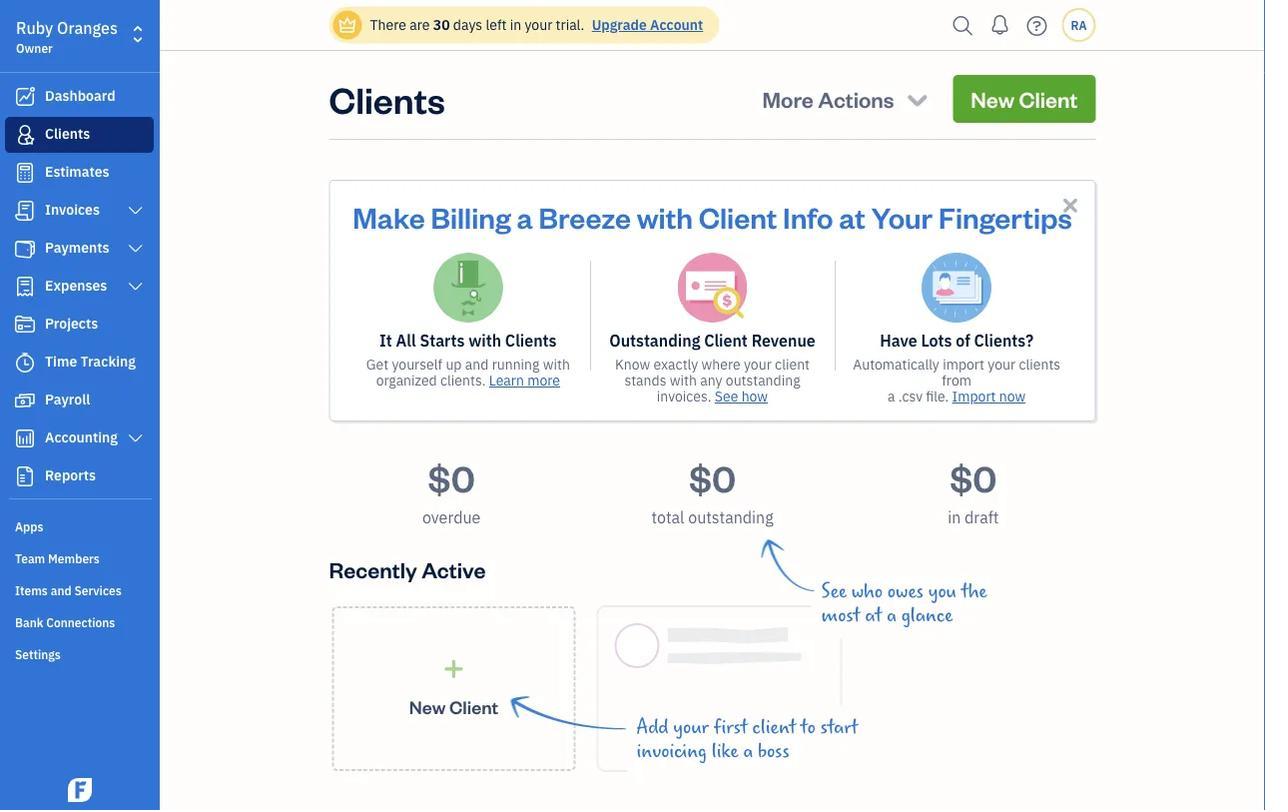 Task type: vqa. For each thing, say whether or not it's contained in the screenshot.
Set Fiscal Year button
no



Task type: locate. For each thing, give the bounding box(es) containing it.
with inside know exactly where your client stands with any outstanding invoices.
[[670, 371, 697, 390]]

0 vertical spatial new
[[971, 84, 1015, 113]]

clients inside "clients" link
[[45, 124, 90, 143]]

clients up 'running'
[[505, 330, 557, 351]]

upgrade
[[592, 15, 647, 34]]

client inside add your first client to start invoicing like a boss
[[753, 716, 796, 738]]

0 vertical spatial outstanding
[[726, 371, 801, 390]]

1 chevron large down image from the top
[[126, 203, 145, 219]]

new down the notifications image
[[971, 84, 1015, 113]]

clients down there
[[329, 75, 445, 122]]

a right like
[[744, 740, 753, 762]]

0 horizontal spatial and
[[51, 582, 72, 598]]

2 horizontal spatial clients
[[505, 330, 557, 351]]

1 vertical spatial outstanding
[[688, 507, 774, 528]]

team members link
[[5, 542, 154, 572]]

start
[[821, 716, 858, 738]]

1 horizontal spatial in
[[948, 507, 961, 528]]

at inside see who owes you the most at a glance
[[865, 604, 882, 626]]

see inside see who owes you the most at a glance
[[822, 580, 847, 602]]

outstanding client revenue
[[610, 330, 816, 351]]

team
[[15, 550, 45, 566]]

$0 inside $0 total outstanding
[[689, 454, 736, 501]]

plus image
[[443, 659, 465, 679]]

with
[[637, 198, 693, 235], [469, 330, 502, 351], [543, 355, 570, 374], [670, 371, 697, 390]]

3 $0 from the left
[[950, 454, 997, 501]]

0 horizontal spatial clients
[[45, 124, 90, 143]]

client up the where
[[704, 330, 748, 351]]

invoicing
[[637, 740, 707, 762]]

with right 'running'
[[543, 355, 570, 374]]

$0 down invoices.
[[689, 454, 736, 501]]

1 horizontal spatial new client link
[[953, 75, 1096, 123]]

it all starts with clients
[[380, 330, 557, 351]]

and right up
[[465, 355, 489, 374]]

running
[[492, 355, 540, 374]]

1 vertical spatial and
[[51, 582, 72, 598]]

from
[[942, 371, 972, 390]]

1 vertical spatial clients
[[45, 124, 90, 143]]

your
[[525, 15, 553, 34], [744, 355, 772, 374], [988, 355, 1016, 374], [673, 716, 709, 738]]

new client down plus image
[[409, 695, 499, 718]]

with left 'any'
[[670, 371, 697, 390]]

a left .csv
[[888, 387, 896, 406]]

0 vertical spatial see
[[715, 387, 739, 406]]

$0 for $0 total outstanding
[[689, 454, 736, 501]]

a
[[517, 198, 533, 235], [888, 387, 896, 406], [887, 604, 897, 626], [744, 740, 753, 762]]

$0 inside $0 in draft
[[950, 454, 997, 501]]

account
[[650, 15, 704, 34]]

$0 up overdue
[[428, 454, 475, 501]]

at down who
[[865, 604, 882, 626]]

oranges
[[57, 17, 118, 38]]

where
[[702, 355, 741, 374]]

see how
[[715, 387, 768, 406]]

draft
[[965, 507, 999, 528]]

team members
[[15, 550, 100, 566]]

chevron large down image
[[126, 203, 145, 219], [126, 241, 145, 257], [126, 279, 145, 295], [126, 431, 145, 447]]

chart image
[[13, 429, 37, 449]]

invoice image
[[13, 201, 37, 221]]

chevron large down image right invoices
[[126, 203, 145, 219]]

new client link
[[953, 75, 1096, 123], [332, 606, 576, 771]]

estimates link
[[5, 155, 154, 191]]

clients
[[1019, 355, 1061, 374]]

1 horizontal spatial and
[[465, 355, 489, 374]]

1 vertical spatial client
[[753, 716, 796, 738]]

recently active
[[329, 555, 486, 583]]

1 horizontal spatial new client
[[971, 84, 1078, 113]]

ra button
[[1062, 8, 1096, 42]]

clients down dashboard link
[[45, 124, 90, 143]]

a inside add your first client to start invoicing like a boss
[[744, 740, 753, 762]]

1 horizontal spatial clients
[[329, 75, 445, 122]]

$0 overdue
[[423, 454, 481, 528]]

1 vertical spatial in
[[948, 507, 961, 528]]

$0 inside the "$0 overdue"
[[428, 454, 475, 501]]

1 vertical spatial see
[[822, 580, 847, 602]]

a down owes
[[887, 604, 897, 626]]

yourself
[[392, 355, 443, 374]]

search image
[[947, 10, 979, 40]]

how
[[742, 387, 768, 406]]

2 $0 from the left
[[689, 454, 736, 501]]

chevron large down image inside expenses link
[[126, 279, 145, 295]]

$0 total outstanding
[[652, 454, 774, 528]]

your up how
[[744, 355, 772, 374]]

in left draft
[[948, 507, 961, 528]]

$0 up draft
[[950, 454, 997, 501]]

in inside $0 in draft
[[948, 507, 961, 528]]

revenue
[[752, 330, 816, 351]]

more
[[528, 371, 560, 390]]

new down plus image
[[409, 695, 446, 718]]

0 horizontal spatial new client link
[[332, 606, 576, 771]]

outstanding down revenue
[[726, 371, 801, 390]]

starts
[[420, 330, 465, 351]]

chevron large down image for expenses
[[126, 279, 145, 295]]

first
[[714, 716, 748, 738]]

client up boss on the bottom right of page
[[753, 716, 796, 738]]

0 horizontal spatial new
[[409, 695, 446, 718]]

of
[[956, 330, 971, 351]]

client
[[775, 355, 810, 374], [753, 716, 796, 738]]

1 vertical spatial new client
[[409, 695, 499, 718]]

at right info
[[839, 198, 866, 235]]

like
[[712, 740, 739, 762]]

chevron large down image inside the payments link
[[126, 241, 145, 257]]

project image
[[13, 315, 37, 335]]

see left how
[[715, 387, 739, 406]]

with up the get yourself up and running with organized clients.
[[469, 330, 502, 351]]

time tracking
[[45, 352, 136, 371]]

1 $0 from the left
[[428, 454, 475, 501]]

0 vertical spatial clients
[[329, 75, 445, 122]]

exactly
[[654, 355, 698, 374]]

3 chevron large down image from the top
[[126, 279, 145, 295]]

days
[[453, 15, 483, 34]]

0 vertical spatial and
[[465, 355, 489, 374]]

timer image
[[13, 353, 37, 373]]

outstanding client revenue image
[[678, 253, 748, 323]]

and right the items
[[51, 582, 72, 598]]

bank connections link
[[5, 606, 154, 636]]

client down revenue
[[775, 355, 810, 374]]

$0
[[428, 454, 475, 501], [689, 454, 736, 501], [950, 454, 997, 501]]

and
[[465, 355, 489, 374], [51, 582, 72, 598]]

import
[[953, 387, 996, 406]]

chevron large down image inside "accounting" link
[[126, 431, 145, 447]]

client image
[[13, 125, 37, 145]]

go to help image
[[1021, 10, 1053, 40]]

have lots of clients? image
[[922, 253, 992, 323]]

make
[[353, 198, 425, 235]]

chevron large down image right expenses
[[126, 279, 145, 295]]

a right the billing
[[517, 198, 533, 235]]

accounting
[[45, 428, 118, 447]]

time tracking link
[[5, 345, 154, 381]]

0 vertical spatial client
[[775, 355, 810, 374]]

0 horizontal spatial see
[[715, 387, 739, 406]]

apps link
[[5, 510, 154, 540]]

1 horizontal spatial $0
[[689, 454, 736, 501]]

outstanding inside $0 total outstanding
[[688, 507, 774, 528]]

it all starts with clients image
[[433, 253, 503, 323]]

report image
[[13, 466, 37, 486]]

close image
[[1059, 194, 1082, 217]]

0 horizontal spatial in
[[510, 15, 522, 34]]

0 vertical spatial new client link
[[953, 75, 1096, 123]]

breeze
[[539, 198, 631, 235]]

automatically
[[853, 355, 940, 374]]

stands
[[625, 371, 667, 390]]

notifications image
[[984, 5, 1016, 45]]

1 vertical spatial at
[[865, 604, 882, 626]]

upgrade account link
[[588, 15, 704, 34]]

chevron large down image right accounting
[[126, 431, 145, 447]]

there
[[370, 15, 406, 34]]

more
[[763, 84, 814, 113]]

1 vertical spatial new
[[409, 695, 446, 718]]

outstanding right total
[[688, 507, 774, 528]]

0 vertical spatial new client
[[971, 84, 1078, 113]]

it
[[380, 330, 392, 351]]

2 chevron large down image from the top
[[126, 241, 145, 257]]

accounting link
[[5, 421, 154, 456]]

client left info
[[699, 198, 778, 235]]

services
[[74, 582, 122, 598]]

1 horizontal spatial see
[[822, 580, 847, 602]]

0 vertical spatial at
[[839, 198, 866, 235]]

chevron large down image right payments
[[126, 241, 145, 257]]

expense image
[[13, 277, 37, 297]]

0 horizontal spatial $0
[[428, 454, 475, 501]]

expenses
[[45, 276, 107, 295]]

projects link
[[5, 307, 154, 343]]

see up most
[[822, 580, 847, 602]]

organized
[[376, 371, 437, 390]]

bank connections
[[15, 614, 115, 630]]

learn
[[489, 371, 524, 390]]

your up invoicing
[[673, 716, 709, 738]]

your
[[872, 198, 933, 235]]

know
[[615, 355, 650, 374]]

in
[[510, 15, 522, 34], [948, 507, 961, 528]]

chevrondown image
[[904, 85, 931, 113]]

in right left
[[510, 15, 522, 34]]

2 horizontal spatial $0
[[950, 454, 997, 501]]

recently
[[329, 555, 417, 583]]

your down the clients?
[[988, 355, 1016, 374]]

new client down go to help icon
[[971, 84, 1078, 113]]

4 chevron large down image from the top
[[126, 431, 145, 447]]

estimates
[[45, 162, 109, 181]]



Task type: describe. For each thing, give the bounding box(es) containing it.
chevron large down image for payments
[[126, 241, 145, 257]]

trial.
[[556, 15, 585, 34]]

outstanding inside know exactly where your client stands with any outstanding invoices.
[[726, 371, 801, 390]]

projects
[[45, 314, 98, 333]]

lots
[[921, 330, 952, 351]]

get yourself up and running with organized clients.
[[366, 355, 570, 390]]

client down go to help icon
[[1019, 84, 1078, 113]]

money image
[[13, 391, 37, 411]]

chevron large down image for invoices
[[126, 203, 145, 219]]

know exactly where your client stands with any outstanding invoices.
[[615, 355, 810, 406]]

30
[[433, 15, 450, 34]]

1 vertical spatial new client link
[[332, 606, 576, 771]]

invoices link
[[5, 193, 154, 229]]

items and services link
[[5, 574, 154, 604]]

most
[[822, 604, 861, 626]]

boss
[[758, 740, 790, 762]]

settings link
[[5, 638, 154, 668]]

now
[[1000, 387, 1026, 406]]

see for see how
[[715, 387, 739, 406]]

client down plus image
[[449, 695, 499, 718]]

0 vertical spatial in
[[510, 15, 522, 34]]

add
[[637, 716, 669, 738]]

up
[[446, 355, 462, 374]]

apps
[[15, 518, 43, 534]]

left
[[486, 15, 507, 34]]

connections
[[46, 614, 115, 630]]

2 vertical spatial clients
[[505, 330, 557, 351]]

items and services
[[15, 582, 122, 598]]

chevron large down image for accounting
[[126, 431, 145, 447]]

time
[[45, 352, 77, 371]]

a inside the "have lots of clients? automatically import your clients from a .csv file. import now"
[[888, 387, 896, 406]]

payroll
[[45, 390, 90, 409]]

any
[[700, 371, 723, 390]]

with right breeze
[[637, 198, 693, 235]]

actions
[[818, 84, 895, 113]]

ra
[[1071, 17, 1087, 33]]

client inside know exactly where your client stands with any outstanding invoices.
[[775, 355, 810, 374]]

settings
[[15, 646, 61, 662]]

have
[[880, 330, 918, 351]]

a inside see who owes you the most at a glance
[[887, 604, 897, 626]]

the
[[962, 580, 987, 602]]

and inside main element
[[51, 582, 72, 598]]

owner
[[16, 40, 53, 56]]

with inside the get yourself up and running with organized clients.
[[543, 355, 570, 374]]

add your first client to start invoicing like a boss
[[637, 716, 858, 762]]

info
[[783, 198, 834, 235]]

$0 for $0 in draft
[[950, 454, 997, 501]]

members
[[48, 550, 100, 566]]

payment image
[[13, 239, 37, 259]]

$0 in draft
[[948, 454, 999, 528]]

tracking
[[80, 352, 136, 371]]

get
[[366, 355, 389, 374]]

total
[[652, 507, 685, 528]]

payments link
[[5, 231, 154, 267]]

crown image
[[337, 14, 358, 35]]

$0 for $0 overdue
[[428, 454, 475, 501]]

0 horizontal spatial new client
[[409, 695, 499, 718]]

reports link
[[5, 458, 154, 494]]

who
[[852, 580, 883, 602]]

dashboard image
[[13, 87, 37, 107]]

your inside know exactly where your client stands with any outstanding invoices.
[[744, 355, 772, 374]]

dashboard
[[45, 86, 116, 105]]

import
[[943, 355, 985, 374]]

have lots of clients? automatically import your clients from a .csv file. import now
[[853, 330, 1061, 406]]

glance
[[902, 604, 953, 626]]

main element
[[0, 0, 210, 810]]

learn more
[[489, 371, 560, 390]]

all
[[396, 330, 416, 351]]

outstanding
[[610, 330, 701, 351]]

1 horizontal spatial new
[[971, 84, 1015, 113]]

are
[[410, 15, 430, 34]]

and inside the get yourself up and running with organized clients.
[[465, 355, 489, 374]]

to
[[801, 716, 816, 738]]

ruby oranges owner
[[16, 17, 118, 56]]

invoices
[[45, 200, 100, 219]]

file.
[[926, 387, 949, 406]]

payments
[[45, 238, 109, 257]]

see who owes you the most at a glance
[[822, 580, 987, 626]]

reports
[[45, 466, 96, 484]]

your inside the "have lots of clients? automatically import your clients from a .csv file. import now"
[[988, 355, 1016, 374]]

your left trial.
[[525, 15, 553, 34]]

.csv
[[899, 387, 923, 406]]

you
[[929, 580, 957, 602]]

owes
[[888, 580, 924, 602]]

fingertips
[[939, 198, 1073, 235]]

see for see who owes you the most at a glance
[[822, 580, 847, 602]]

clients link
[[5, 117, 154, 153]]

there are 30 days left in your trial. upgrade account
[[370, 15, 704, 34]]

make billing a breeze with client info at your fingertips
[[353, 198, 1073, 235]]

clients?
[[975, 330, 1034, 351]]

more actions
[[763, 84, 895, 113]]

more actions button
[[753, 75, 941, 123]]

freshbooks image
[[64, 778, 96, 802]]

expenses link
[[5, 269, 154, 305]]

estimate image
[[13, 163, 37, 183]]

your inside add your first client to start invoicing like a boss
[[673, 716, 709, 738]]

items
[[15, 582, 48, 598]]



